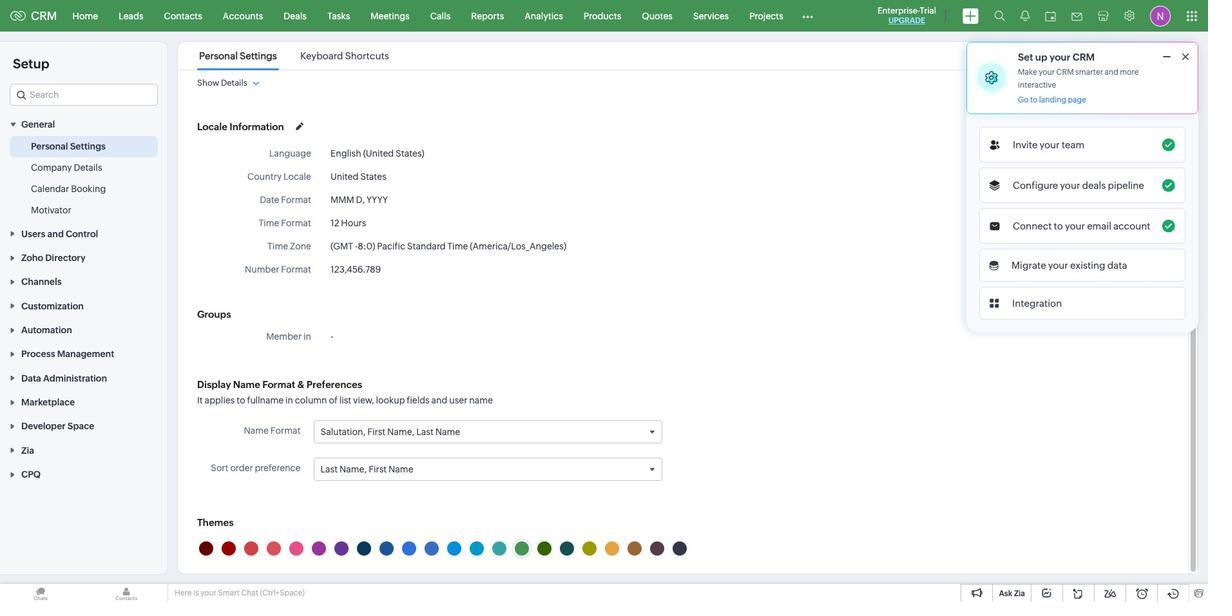 Task type: describe. For each thing, give the bounding box(es) containing it.
developer space
[[21, 421, 94, 432]]

name, inside field
[[388, 427, 415, 437]]

time for time zone
[[268, 241, 288, 251]]

profile element
[[1143, 0, 1179, 31]]

search image
[[995, 10, 1006, 21]]

smarter
[[1076, 68, 1104, 77]]

list
[[340, 395, 352, 405]]

time format
[[259, 218, 311, 228]]

preference
[[255, 463, 301, 473]]

your left deals
[[1061, 180, 1081, 191]]

display
[[197, 379, 231, 390]]

united
[[331, 171, 359, 182]]

and inside "users and control" dropdown button
[[47, 229, 64, 239]]

english (united states)
[[331, 148, 425, 159]]

here is your smart chat (ctrl+space)
[[175, 589, 305, 598]]

fullname
[[247, 395, 284, 405]]

home
[[73, 11, 98, 21]]

format for name
[[271, 425, 301, 436]]

deals
[[284, 11, 307, 21]]

last name, first name
[[321, 464, 414, 475]]

name, inside 'field'
[[340, 464, 367, 475]]

connect
[[1013, 220, 1052, 231]]

zone
[[290, 241, 311, 251]]

services link
[[683, 0, 740, 31]]

search element
[[987, 0, 1013, 32]]

tasks link
[[317, 0, 361, 31]]

pacific
[[377, 241, 406, 251]]

your right up
[[1050, 52, 1071, 63]]

mails element
[[1064, 1, 1091, 31]]

and inside set up your crm make your crm smarter and more interactive go to landing page
[[1105, 68, 1119, 77]]

projects link
[[740, 0, 794, 31]]

control
[[66, 229, 98, 239]]

zia inside dropdown button
[[21, 445, 34, 456]]

to inside display name format & preferences it applies to fullname in column of list view, lookup fields and user name
[[237, 395, 245, 405]]

your left team
[[1040, 139, 1060, 150]]

details for company details
[[74, 163, 102, 173]]

channels button
[[0, 269, 168, 294]]

projects
[[750, 11, 784, 21]]

fields
[[407, 395, 430, 405]]

meetings link
[[361, 0, 420, 31]]

your right is at the bottom of page
[[201, 589, 217, 598]]

invite your team
[[1013, 139, 1085, 150]]

shortcuts
[[345, 50, 389, 61]]

calendar
[[31, 184, 69, 194]]

more
[[1121, 68, 1139, 77]]

chat
[[241, 589, 259, 598]]

1 horizontal spatial locale
[[284, 171, 311, 182]]

enterprise-trial upgrade
[[878, 6, 937, 25]]

show details link
[[197, 78, 260, 88]]

united states
[[331, 171, 387, 182]]

Other Modules field
[[794, 5, 822, 26]]

users and control
[[21, 229, 98, 239]]

is
[[193, 589, 199, 598]]

mails image
[[1072, 13, 1083, 20]]

zoho directory button
[[0, 245, 168, 269]]

list containing personal settings
[[188, 42, 401, 70]]

states
[[360, 171, 387, 182]]

migrate
[[1012, 260, 1047, 271]]

name inside 'field'
[[389, 464, 414, 475]]

smart
[[218, 589, 240, 598]]

make
[[1019, 68, 1038, 77]]

d,
[[356, 195, 365, 205]]

(ctrl+space)
[[260, 589, 305, 598]]

0 vertical spatial crm
[[31, 9, 57, 23]]

123,456.789
[[331, 264, 381, 275]]

directory
[[45, 253, 85, 263]]

preferences
[[307, 379, 362, 390]]

view,
[[353, 395, 374, 405]]

themes
[[197, 517, 234, 528]]

standard
[[407, 241, 446, 251]]

(gmt -8:0) pacific standard time (america/los_angeles)
[[331, 241, 567, 251]]

personal settings inside list
[[199, 50, 277, 61]]

1 horizontal spatial personal
[[199, 50, 238, 61]]

enterprise-
[[878, 6, 920, 15]]

configure
[[1013, 180, 1059, 191]]

contacts image
[[86, 584, 167, 602]]

name down fullname
[[244, 425, 269, 436]]

data administration button
[[0, 366, 168, 390]]

date
[[260, 195, 279, 205]]

12
[[331, 218, 339, 228]]

developer
[[21, 421, 66, 432]]

account
[[1114, 220, 1151, 231]]

(america/los_angeles)
[[470, 241, 567, 251]]

number format
[[245, 264, 311, 275]]

0 vertical spatial locale
[[197, 121, 228, 132]]

channels
[[21, 277, 62, 287]]

upgrade
[[889, 16, 926, 25]]

show details
[[197, 78, 247, 88]]

interactive
[[1019, 81, 1057, 90]]

1 vertical spatial crm
[[1073, 52, 1095, 63]]

existing
[[1071, 260, 1106, 271]]

marketplace button
[[0, 390, 168, 414]]

it
[[197, 395, 203, 405]]

your down up
[[1039, 68, 1055, 77]]

keyboard shortcuts
[[300, 50, 389, 61]]

english
[[331, 148, 361, 159]]

administration
[[43, 373, 107, 383]]

deals
[[1083, 180, 1107, 191]]

calendar image
[[1046, 11, 1057, 21]]

personal settings inside general region
[[31, 141, 106, 152]]

first inside field
[[368, 427, 386, 437]]

in inside display name format & preferences it applies to fullname in column of list view, lookup fields and user name
[[286, 395, 293, 405]]

page
[[1068, 95, 1087, 104]]

salutation, first name, last name
[[321, 427, 460, 437]]

process management button
[[0, 342, 168, 366]]

and inside display name format & preferences it applies to fullname in column of list view, lookup fields and user name
[[432, 395, 448, 405]]

lookup
[[376, 395, 405, 405]]

last inside field
[[417, 427, 434, 437]]

mmm
[[331, 195, 354, 205]]

automation button
[[0, 318, 168, 342]]

calls
[[430, 11, 451, 21]]

pipeline
[[1108, 180, 1145, 191]]

email
[[1088, 220, 1112, 231]]



Task type: locate. For each thing, give the bounding box(es) containing it.
0 vertical spatial to
[[1031, 95, 1038, 104]]

your left email in the top of the page
[[1066, 220, 1086, 231]]

1 horizontal spatial details
[[221, 78, 247, 88]]

1 horizontal spatial settings
[[240, 50, 277, 61]]

0 horizontal spatial settings
[[70, 141, 106, 152]]

of
[[329, 395, 338, 405]]

Last Name, First Name field
[[314, 458, 662, 481]]

8:0)
[[358, 241, 375, 251]]

process management
[[21, 349, 114, 359]]

profile image
[[1151, 5, 1171, 26]]

in left column
[[286, 395, 293, 405]]

time zone
[[268, 241, 311, 251]]

locale down language
[[284, 171, 311, 182]]

and right the users
[[47, 229, 64, 239]]

settings
[[240, 50, 277, 61], [70, 141, 106, 152]]

format down 'zone' on the top of the page
[[281, 264, 311, 275]]

sort order preference
[[211, 463, 301, 473]]

settings inside list
[[240, 50, 277, 61]]

booking
[[71, 184, 106, 194]]

data administration
[[21, 373, 107, 383]]

1 horizontal spatial zia
[[1015, 589, 1026, 598]]

migrate your existing data
[[1012, 260, 1128, 271]]

calls link
[[420, 0, 461, 31]]

go to landing page link
[[1019, 95, 1087, 105]]

1 vertical spatial settings
[[70, 141, 106, 152]]

last inside 'field'
[[321, 464, 338, 475]]

marketplace
[[21, 397, 75, 407]]

0 vertical spatial and
[[1105, 68, 1119, 77]]

settings up show details link
[[240, 50, 277, 61]]

1 vertical spatial and
[[47, 229, 64, 239]]

time left 'zone' on the top of the page
[[268, 241, 288, 251]]

yyyy
[[367, 195, 388, 205]]

time for time format
[[259, 218, 279, 228]]

last down fields
[[417, 427, 434, 437]]

1 horizontal spatial -
[[355, 241, 358, 251]]

locale information
[[197, 121, 284, 132]]

name, down lookup
[[388, 427, 415, 437]]

0 vertical spatial in
[[304, 331, 311, 342]]

states)
[[396, 148, 425, 159]]

personal settings link for company details "link"
[[31, 140, 106, 153]]

date format
[[260, 195, 311, 205]]

process
[[21, 349, 55, 359]]

personal settings up company details "link"
[[31, 141, 106, 152]]

hours
[[341, 218, 366, 228]]

personal settings link for keyboard shortcuts link
[[197, 50, 279, 61]]

your right migrate
[[1049, 260, 1069, 271]]

analytics link
[[515, 0, 574, 31]]

and left more
[[1105, 68, 1119, 77]]

column
[[295, 395, 327, 405]]

0 vertical spatial settings
[[240, 50, 277, 61]]

in
[[304, 331, 311, 342], [286, 395, 293, 405]]

create menu image
[[963, 8, 979, 24]]

information
[[230, 121, 284, 132]]

meetings
[[371, 11, 410, 21]]

analytics
[[525, 11, 563, 21]]

first right salutation,
[[368, 427, 386, 437]]

0 horizontal spatial personal settings link
[[31, 140, 106, 153]]

zia button
[[0, 438, 168, 462]]

cpq button
[[0, 462, 168, 486]]

Salutation, First Name, Last Name field
[[314, 421, 662, 443]]

general region
[[0, 136, 168, 221]]

0 horizontal spatial last
[[321, 464, 338, 475]]

name, down salutation,
[[340, 464, 367, 475]]

1 vertical spatial first
[[369, 464, 387, 475]]

country locale
[[248, 171, 311, 182]]

home link
[[62, 0, 108, 31]]

and left user
[[432, 395, 448, 405]]

up
[[1036, 52, 1048, 63]]

0 horizontal spatial name,
[[340, 464, 367, 475]]

time down the date
[[259, 218, 279, 228]]

0 vertical spatial personal settings
[[199, 50, 277, 61]]

1 vertical spatial to
[[1054, 220, 1064, 231]]

services
[[694, 11, 729, 21]]

invite
[[1013, 139, 1038, 150]]

details
[[221, 78, 247, 88], [74, 163, 102, 173]]

users and control button
[[0, 221, 168, 245]]

-
[[355, 241, 358, 251], [331, 331, 334, 342]]

locale down show
[[197, 121, 228, 132]]

crm up smarter
[[1073, 52, 1095, 63]]

format for number
[[281, 264, 311, 275]]

0 horizontal spatial locale
[[197, 121, 228, 132]]

connect to your email account
[[1013, 220, 1151, 231]]

personal up company
[[31, 141, 68, 152]]

integration
[[1013, 298, 1063, 309]]

personal settings link inside general region
[[31, 140, 106, 153]]

0 vertical spatial personal
[[199, 50, 238, 61]]

ask
[[1000, 589, 1013, 598]]

(gmt
[[331, 241, 353, 251]]

0 horizontal spatial personal settings
[[31, 141, 106, 152]]

0 horizontal spatial zia
[[21, 445, 34, 456]]

name inside field
[[436, 427, 460, 437]]

signals image
[[1021, 10, 1030, 21]]

list
[[188, 42, 401, 70]]

1 vertical spatial personal settings
[[31, 141, 106, 152]]

0 vertical spatial -
[[355, 241, 358, 251]]

personal settings link
[[197, 50, 279, 61], [31, 140, 106, 153]]

personal inside general region
[[31, 141, 68, 152]]

0 vertical spatial personal settings link
[[197, 50, 279, 61]]

2 vertical spatial crm
[[1057, 68, 1074, 77]]

- right member in
[[331, 331, 334, 342]]

keyboard
[[300, 50, 343, 61]]

0 horizontal spatial and
[[47, 229, 64, 239]]

data
[[1108, 260, 1128, 271]]

to right connect
[[1054, 220, 1064, 231]]

crm left smarter
[[1057, 68, 1074, 77]]

order
[[230, 463, 253, 473]]

groups
[[197, 309, 231, 320]]

products link
[[574, 0, 632, 31]]

quotes link
[[632, 0, 683, 31]]

go
[[1019, 95, 1029, 104]]

- right (gmt at the top
[[355, 241, 358, 251]]

(united
[[363, 148, 394, 159]]

chats image
[[0, 584, 81, 602]]

in right member
[[304, 331, 311, 342]]

company
[[31, 163, 72, 173]]

0 vertical spatial zia
[[21, 445, 34, 456]]

to inside set up your crm make your crm smarter and more interactive go to landing page
[[1031, 95, 1038, 104]]

1 horizontal spatial to
[[1031, 95, 1038, 104]]

leads
[[119, 11, 144, 21]]

applies
[[205, 395, 235, 405]]

zia right ask
[[1015, 589, 1026, 598]]

format for time
[[281, 218, 311, 228]]

to right go
[[1031, 95, 1038, 104]]

to
[[1031, 95, 1038, 104], [1054, 220, 1064, 231], [237, 395, 245, 405]]

0 horizontal spatial in
[[286, 395, 293, 405]]

personal up show details
[[199, 50, 238, 61]]

settings down general dropdown button
[[70, 141, 106, 152]]

1 vertical spatial locale
[[284, 171, 311, 182]]

details up booking
[[74, 163, 102, 173]]

personal settings link up show details link
[[197, 50, 279, 61]]

format up time format at left top
[[281, 195, 311, 205]]

personal settings
[[199, 50, 277, 61], [31, 141, 106, 152]]

2 horizontal spatial to
[[1054, 220, 1064, 231]]

1 horizontal spatial personal settings link
[[197, 50, 279, 61]]

0 vertical spatial name,
[[388, 427, 415, 437]]

automation
[[21, 325, 72, 335]]

format up 'zone' on the top of the page
[[281, 218, 311, 228]]

2 horizontal spatial and
[[1105, 68, 1119, 77]]

data
[[21, 373, 41, 383]]

1 vertical spatial details
[[74, 163, 102, 173]]

None field
[[10, 84, 158, 106]]

to right applies
[[237, 395, 245, 405]]

crm left home link
[[31, 9, 57, 23]]

format for date
[[281, 195, 311, 205]]

0 vertical spatial first
[[368, 427, 386, 437]]

personal settings link up company details "link"
[[31, 140, 106, 153]]

0 horizontal spatial personal
[[31, 141, 68, 152]]

details right show
[[221, 78, 247, 88]]

0 vertical spatial details
[[221, 78, 247, 88]]

0 horizontal spatial -
[[331, 331, 334, 342]]

users
[[21, 229, 45, 239]]

locale
[[197, 121, 228, 132], [284, 171, 311, 182]]

1 vertical spatial personal settings link
[[31, 140, 106, 153]]

company details link
[[31, 161, 102, 174]]

last down salutation,
[[321, 464, 338, 475]]

general
[[21, 119, 55, 130]]

user
[[449, 395, 468, 405]]

developer space button
[[0, 414, 168, 438]]

1 vertical spatial personal
[[31, 141, 68, 152]]

time right standard
[[448, 241, 468, 251]]

0 horizontal spatial to
[[237, 395, 245, 405]]

configure your deals pipeline
[[1013, 180, 1145, 191]]

format down fullname
[[271, 425, 301, 436]]

name
[[233, 379, 260, 390], [244, 425, 269, 436], [436, 427, 460, 437], [389, 464, 414, 475]]

settings inside general region
[[70, 141, 106, 152]]

zia
[[21, 445, 34, 456], [1015, 589, 1026, 598]]

0 horizontal spatial details
[[74, 163, 102, 173]]

name down salutation, first name, last name
[[389, 464, 414, 475]]

create menu element
[[955, 0, 987, 31]]

format up fullname
[[263, 379, 295, 390]]

1 horizontal spatial in
[[304, 331, 311, 342]]

time
[[259, 218, 279, 228], [268, 241, 288, 251], [448, 241, 468, 251]]

first inside 'field'
[[369, 464, 387, 475]]

1 horizontal spatial name,
[[388, 427, 415, 437]]

personal settings up show details link
[[199, 50, 277, 61]]

0 vertical spatial last
[[417, 427, 434, 437]]

first down salutation, first name, last name
[[369, 464, 387, 475]]

crm link
[[10, 9, 57, 23]]

name format
[[244, 425, 301, 436]]

crm
[[31, 9, 57, 23], [1073, 52, 1095, 63], [1057, 68, 1074, 77]]

display name format & preferences it applies to fullname in column of list view, lookup fields and user name
[[197, 379, 493, 405]]

1 horizontal spatial last
[[417, 427, 434, 437]]

1 vertical spatial last
[[321, 464, 338, 475]]

format
[[281, 195, 311, 205], [281, 218, 311, 228], [281, 264, 311, 275], [263, 379, 295, 390], [271, 425, 301, 436]]

personal settings link inside list
[[197, 50, 279, 61]]

name up fullname
[[233, 379, 260, 390]]

signals element
[[1013, 0, 1038, 32]]

details inside company details "link"
[[74, 163, 102, 173]]

zia up cpq on the left bottom
[[21, 445, 34, 456]]

set
[[1019, 52, 1034, 63]]

calendar booking
[[31, 184, 106, 194]]

1 vertical spatial name,
[[340, 464, 367, 475]]

zoho directory
[[21, 253, 85, 263]]

name down user
[[436, 427, 460, 437]]

general button
[[0, 112, 168, 136]]

personal
[[199, 50, 238, 61], [31, 141, 68, 152]]

1 vertical spatial in
[[286, 395, 293, 405]]

Search text field
[[10, 84, 157, 105]]

management
[[57, 349, 114, 359]]

details for show details
[[221, 78, 247, 88]]

name inside display name format & preferences it applies to fullname in column of list view, lookup fields and user name
[[233, 379, 260, 390]]

landing
[[1040, 95, 1067, 104]]

1 horizontal spatial personal settings
[[199, 50, 277, 61]]

1 vertical spatial zia
[[1015, 589, 1026, 598]]

2 vertical spatial to
[[237, 395, 245, 405]]

1 vertical spatial -
[[331, 331, 334, 342]]

accounts link
[[213, 0, 274, 31]]

name,
[[388, 427, 415, 437], [340, 464, 367, 475]]

2 vertical spatial and
[[432, 395, 448, 405]]

format inside display name format & preferences it applies to fullname in column of list view, lookup fields and user name
[[263, 379, 295, 390]]

1 horizontal spatial and
[[432, 395, 448, 405]]



Task type: vqa. For each thing, say whether or not it's contained in the screenshot.
show
yes



